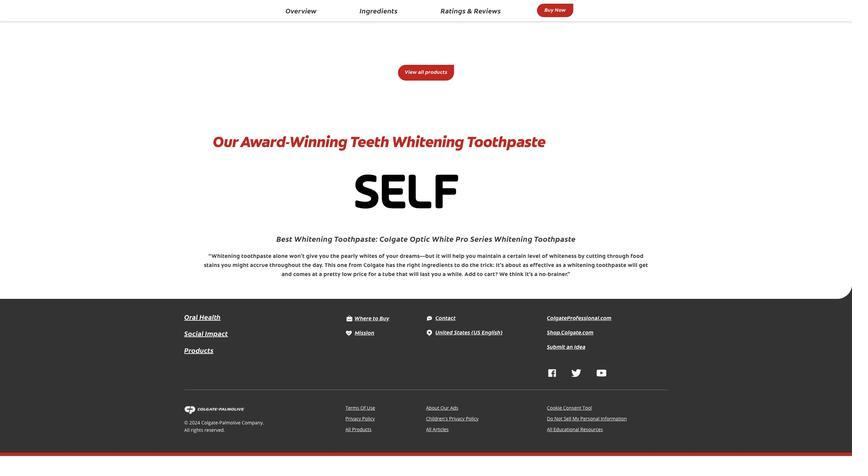 Task type: vqa. For each thing, say whether or not it's contained in the screenshot.


Task type: locate. For each thing, give the bounding box(es) containing it.
overview button
[[279, 4, 323, 18]]

mission
[[355, 329, 374, 336]]

the
[[330, 254, 340, 259], [302, 263, 311, 268], [397, 263, 406, 268], [470, 263, 479, 268]]

at
[[312, 272, 318, 277]]

of
[[379, 254, 385, 259], [542, 254, 548, 259]]

0 horizontal spatial products
[[184, 346, 214, 355]]

trick:
[[481, 263, 495, 268]]

it
[[436, 254, 440, 259]]

a
[[503, 254, 506, 259], [563, 263, 566, 268], [319, 272, 322, 277], [378, 272, 381, 277], [443, 272, 446, 277], [535, 272, 538, 277]]

united states (us english)
[[436, 329, 503, 336]]

twitter image
[[571, 369, 581, 377]]

pro
[[456, 233, 469, 244]]

will right it
[[442, 254, 451, 259]]

0 horizontal spatial will
[[409, 272, 419, 277]]

4.7 (226)
[[200, 15, 222, 20]]

pretty
[[324, 272, 341, 277]]

to right add
[[477, 272, 483, 277]]

all
[[418, 68, 424, 75]]

2 of from the left
[[542, 254, 548, 259]]

accrue
[[250, 263, 268, 268]]

all left articles
[[426, 426, 431, 433]]

1 privacy from the left
[[346, 416, 361, 422]]

to right where
[[373, 314, 378, 322]]

price
[[353, 272, 367, 277]]

1 horizontal spatial as
[[556, 263, 562, 268]]

will
[[442, 254, 451, 259], [628, 263, 638, 268], [409, 272, 419, 277]]

1 vertical spatial will
[[628, 263, 638, 268]]

of up effective
[[542, 254, 548, 259]]

children's privacy policy
[[426, 416, 479, 422]]

cutting
[[586, 254, 606, 259]]

all down ©
[[184, 427, 190, 433]]

best whitening toothpaste: colgate optic white pro series whitening toothpaste
[[276, 233, 576, 244]]

privacy down "ads" at the bottom right of page
[[449, 416, 465, 422]]

products
[[184, 346, 214, 355], [352, 426, 372, 433]]

comes
[[293, 272, 311, 277]]

5.0
[[332, 15, 339, 20], [464, 15, 471, 20]]

winning
[[289, 132, 347, 152]]

2 vertical spatial will
[[409, 272, 419, 277]]

2 vertical spatial to
[[373, 314, 378, 322]]

buy right where
[[380, 314, 389, 322]]

will down right
[[409, 272, 419, 277]]

through
[[607, 254, 629, 259]]

1 5.0 from the left
[[332, 15, 339, 20]]

stains
[[204, 263, 220, 268]]

by
[[578, 254, 585, 259]]

alone
[[273, 254, 288, 259]]

as up it's
[[523, 263, 529, 268]]

0 horizontal spatial privacy
[[346, 416, 361, 422]]

social impact link
[[184, 328, 228, 339]]

of
[[361, 405, 366, 411]]

it's
[[525, 272, 533, 277]]

oral health link
[[184, 312, 221, 321]]

1 horizontal spatial will
[[442, 254, 451, 259]]

1 horizontal spatial 5.0
[[464, 15, 471, 20]]

resources
[[580, 426, 603, 433]]

toothpaste up accrue
[[241, 254, 272, 259]]

5.0 for 5.0 (1)
[[464, 15, 471, 20]]

0 vertical spatial colgate
[[380, 233, 408, 244]]

the up this
[[330, 254, 340, 259]]

5.0 down the &
[[464, 15, 471, 20]]

1 vertical spatial buy
[[380, 314, 389, 322]]

to
[[454, 263, 460, 268], [477, 272, 483, 277], [373, 314, 378, 322]]

help
[[453, 254, 465, 259]]

privacy
[[346, 416, 361, 422], [449, 416, 465, 422]]

2 5.0 from the left
[[464, 15, 471, 20]]

will down the food
[[628, 263, 638, 268]]

0 horizontal spatial 5.0
[[332, 15, 339, 20]]

white
[[432, 233, 454, 244]]

buy now
[[545, 6, 566, 13]]

last
[[420, 272, 430, 277]]

buy left the now
[[545, 6, 554, 13]]

as up brainer."
[[556, 263, 562, 268]]

company.
[[242, 420, 264, 426]]

cookie
[[547, 405, 562, 411]]

0 vertical spatial our
[[213, 132, 238, 152]]

contact
[[436, 314, 456, 321]]

optic
[[410, 233, 430, 244]]

0 horizontal spatial as
[[523, 263, 529, 268]]

all for all educational resources
[[547, 426, 552, 433]]

1 horizontal spatial policy
[[466, 416, 479, 422]]

5.0 left (6)
[[332, 15, 339, 20]]

give
[[306, 254, 318, 259]]

0 horizontal spatial of
[[379, 254, 385, 259]]

1 vertical spatial to
[[477, 272, 483, 277]]

all products link
[[346, 426, 372, 433]]

won't
[[289, 254, 305, 259]]

0 vertical spatial buy
[[545, 6, 554, 13]]

cart?
[[484, 272, 498, 277]]

colgate inside "whitening toothpaste alone won't give you the pearly whites of your dreams—but it will help you maintain a certain level of whiteness by cutting through food stains you might accrue throughout the day. this one from colgate has the right ingredients to do the trick: it's about as effective as a whitening toothpaste will get and comes at a pretty low price for a tube that will last you a while. add to cart? we think it's a no-brainer."
[[364, 263, 385, 268]]

toothpaste
[[241, 254, 272, 259], [596, 263, 627, 268]]

all down do
[[547, 426, 552, 433]]

1 horizontal spatial products
[[352, 426, 372, 433]]

(us
[[471, 329, 481, 336]]

view
[[405, 68, 417, 75]]

1 vertical spatial toothpaste
[[596, 263, 627, 268]]

of left "your"
[[379, 254, 385, 259]]

1 horizontal spatial buy
[[545, 6, 554, 13]]

idea
[[574, 343, 586, 350]]

0 horizontal spatial toothpaste
[[241, 254, 272, 259]]

series
[[470, 233, 493, 244]]

ratings & reviews
[[441, 6, 501, 15]]

0 horizontal spatial policy
[[362, 416, 375, 422]]

colgate up for
[[364, 263, 385, 268]]

2 horizontal spatial will
[[628, 263, 638, 268]]

educational
[[554, 426, 579, 433]]

shop.colgate.com
[[547, 329, 594, 336]]

from
[[349, 263, 362, 268]]

my
[[573, 416, 579, 422]]

5.0 (6)
[[332, 15, 348, 20]]

an
[[567, 343, 573, 350]]

0 horizontal spatial to
[[373, 314, 378, 322]]

1 horizontal spatial toothpaste
[[596, 263, 627, 268]]

view all products link
[[398, 65, 454, 81]]

food
[[631, 254, 644, 259]]

you up day.
[[319, 254, 329, 259]]

ingredients
[[360, 6, 398, 15]]

all products
[[346, 426, 372, 433]]

1 horizontal spatial to
[[454, 263, 460, 268]]

0 horizontal spatial whitening
[[294, 233, 333, 244]]

1 vertical spatial colgate
[[364, 263, 385, 268]]

shop.colgate.com link
[[547, 329, 594, 336]]

award-
[[241, 132, 289, 152]]

use
[[367, 405, 375, 411]]

brainer."
[[548, 272, 570, 277]]

youtube image
[[597, 369, 607, 377]]

tool
[[583, 405, 592, 411]]

children's
[[426, 416, 448, 422]]

right
[[407, 263, 420, 268]]

colgate up "your"
[[380, 233, 408, 244]]

1 horizontal spatial our
[[441, 405, 449, 411]]

all down privacy policy link
[[346, 426, 351, 433]]

you up the 'do'
[[466, 254, 476, 259]]

effective
[[530, 263, 555, 268]]

a right it's
[[535, 272, 538, 277]]

privacy down terms
[[346, 416, 361, 422]]

toothpaste down through
[[596, 263, 627, 268]]

day.
[[313, 263, 324, 268]]

to left the 'do'
[[454, 263, 460, 268]]

products down social
[[184, 346, 214, 355]]

2 horizontal spatial to
[[477, 272, 483, 277]]

1 horizontal spatial of
[[542, 254, 548, 259]]

whiteness
[[549, 254, 577, 259]]

submit an idea link
[[547, 343, 586, 350]]

products down privacy policy link
[[352, 426, 372, 433]]

1 horizontal spatial privacy
[[449, 416, 465, 422]]

information
[[601, 416, 627, 422]]

2 horizontal spatial whitening
[[494, 233, 533, 244]]

consent
[[563, 405, 581, 411]]

reserved.
[[205, 427, 225, 433]]



Task type: describe. For each thing, give the bounding box(es) containing it.
view all products
[[405, 68, 447, 75]]

health
[[199, 312, 221, 321]]

you down the "whitening
[[221, 263, 231, 268]]

all for all products
[[346, 426, 351, 433]]

do
[[462, 263, 469, 268]]

you down ingredients at the bottom
[[431, 272, 441, 277]]

contact link
[[426, 314, 456, 321]]

buy now button
[[537, 4, 573, 17]]

pearly
[[341, 254, 358, 259]]

submit an idea
[[547, 343, 586, 350]]

a right at
[[319, 272, 322, 277]]

0 vertical spatial products
[[184, 346, 214, 355]]

our award-winning teeth whitening toothpaste
[[213, 132, 545, 152]]

oral health
[[184, 312, 221, 321]]

a left while. at the bottom right of the page
[[443, 272, 446, 277]]

privacy policy
[[346, 416, 375, 422]]

privacy policy link
[[346, 416, 375, 422]]

the up comes
[[302, 263, 311, 268]]

0 horizontal spatial our
[[213, 132, 238, 152]]

colgate-
[[201, 420, 219, 426]]

1 policy from the left
[[362, 416, 375, 422]]

about our ads
[[426, 405, 458, 411]]

(226)
[[209, 15, 222, 20]]

about
[[505, 263, 521, 268]]

5.0 (1)
[[464, 15, 479, 20]]

do not sell my personal information link
[[547, 416, 627, 422]]

cookie consent tool
[[547, 405, 592, 411]]

©
[[184, 420, 188, 426]]

facebook image
[[548, 369, 556, 377]]

whitening
[[568, 263, 595, 268]]

1 vertical spatial toothpaste
[[534, 233, 576, 244]]

throughout
[[270, 263, 301, 268]]

2 policy from the left
[[466, 416, 479, 422]]

all inside '© 2024 colgate-palmolive company. all rights reserved.'
[[184, 427, 190, 433]]

ratings & reviews button
[[434, 4, 508, 18]]

2024
[[189, 420, 200, 426]]

think
[[510, 272, 524, 277]]

social impact
[[184, 329, 228, 338]]

social
[[184, 329, 204, 338]]

2 as from the left
[[556, 263, 562, 268]]

teeth
[[350, 132, 389, 152]]

products
[[425, 68, 447, 75]]

"whitening toothpaste alone won't give you the pearly whites of your dreams—but it will help you maintain a certain level of whiteness by cutting through food stains you might accrue throughout the day. this one from colgate has the right ingredients to do the trick: it's about as effective as a whitening toothpaste will get and comes at a pretty low price for a tube that will last you a while. add to cart? we think it's a no-brainer."
[[204, 254, 648, 277]]

get
[[639, 263, 648, 268]]

articles
[[433, 426, 449, 433]]

tube
[[383, 272, 395, 277]]

a up it's
[[503, 254, 506, 259]]

colgateprofessional.com link
[[547, 314, 612, 321]]

children's privacy policy link
[[426, 416, 479, 422]]

colgateprofessional.com
[[547, 314, 612, 321]]

where to buy link
[[346, 314, 389, 322]]

all for all articles
[[426, 426, 431, 433]]

maintain
[[477, 254, 501, 259]]

where
[[355, 314, 372, 322]]

the right the 'do'
[[470, 263, 479, 268]]

1 vertical spatial products
[[352, 426, 372, 433]]

we
[[499, 272, 508, 277]]

do not sell my personal information
[[547, 416, 627, 422]]

buy inside button
[[545, 6, 554, 13]]

rounded corner image
[[837, 284, 852, 299]]

0 vertical spatial will
[[442, 254, 451, 259]]

your
[[386, 254, 399, 259]]

one
[[337, 263, 347, 268]]

add
[[465, 272, 476, 277]]

ads
[[450, 405, 458, 411]]

1 of from the left
[[379, 254, 385, 259]]

has
[[386, 263, 395, 268]]

1 horizontal spatial whitening
[[392, 132, 464, 152]]

2 privacy from the left
[[449, 416, 465, 422]]

1 as from the left
[[523, 263, 529, 268]]

0.0
[[596, 15, 603, 20]]

a down the whiteness
[[563, 263, 566, 268]]

(1)
[[473, 15, 479, 20]]

0 vertical spatial toothpaste
[[241, 254, 272, 259]]

whites
[[360, 254, 377, 259]]

(6)
[[341, 15, 348, 20]]

1 vertical spatial our
[[441, 405, 449, 411]]

about
[[426, 405, 439, 411]]

a right for
[[378, 272, 381, 277]]

submit
[[547, 343, 565, 350]]

0 vertical spatial to
[[454, 263, 460, 268]]

0 horizontal spatial buy
[[380, 314, 389, 322]]

impact
[[205, 329, 228, 338]]

ingredients
[[422, 263, 453, 268]]

about our ads link
[[426, 405, 458, 411]]

all articles
[[426, 426, 449, 433]]

5.0 for 5.0 (6)
[[332, 15, 339, 20]]

overview
[[286, 6, 317, 15]]

oral
[[184, 312, 198, 321]]

best
[[276, 233, 293, 244]]

products link
[[184, 345, 214, 356]]

4.7
[[200, 15, 207, 20]]

personal
[[580, 416, 600, 422]]

sell
[[564, 416, 571, 422]]

the up that
[[397, 263, 406, 268]]

all articles link
[[426, 426, 449, 433]]

united
[[436, 329, 453, 336]]

0 vertical spatial toothpaste
[[467, 132, 545, 152]]

while.
[[447, 272, 463, 277]]

no-
[[539, 272, 548, 277]]

terms of use link
[[346, 405, 375, 411]]



